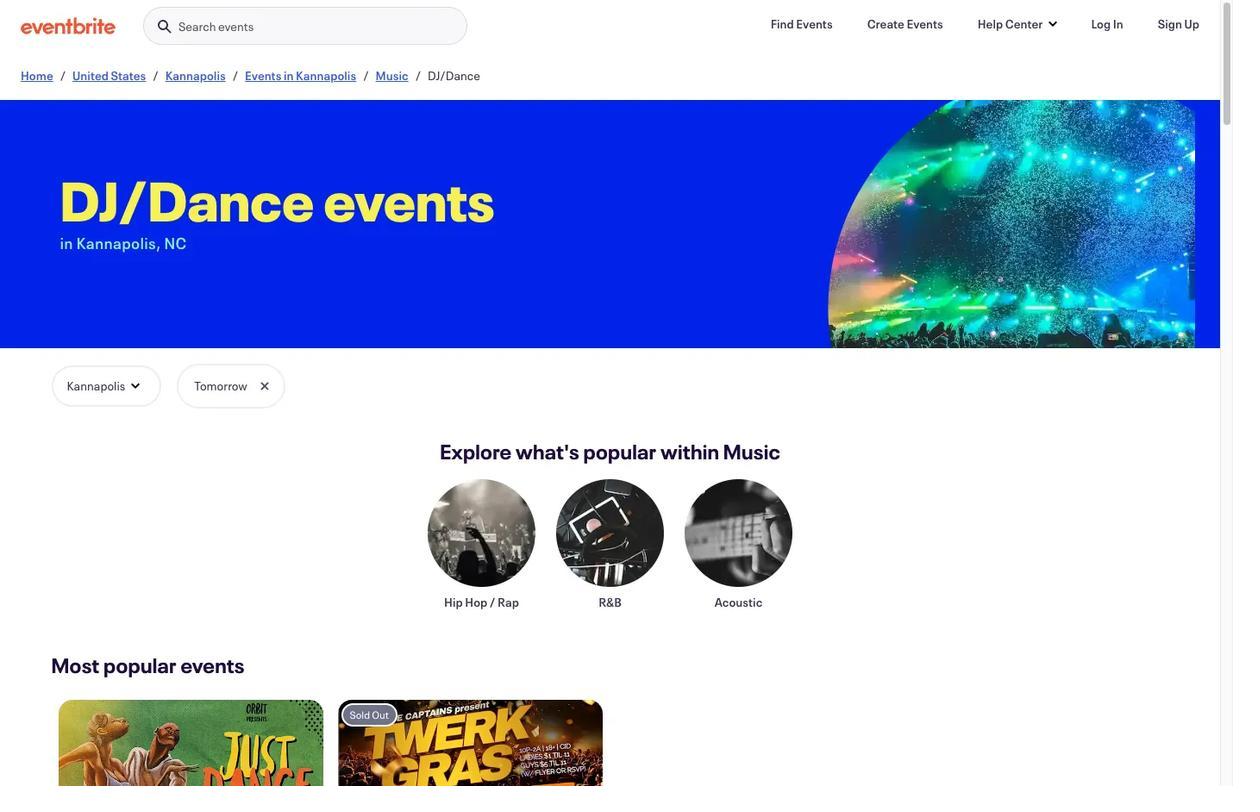 Task type: vqa. For each thing, say whether or not it's contained in the screenshot.
HOMEPAGE HEADER image
no



Task type: locate. For each thing, give the bounding box(es) containing it.
1 vertical spatial music
[[723, 438, 781, 466]]

up
[[1185, 16, 1200, 32]]

popular
[[583, 438, 657, 466], [103, 652, 177, 680]]

events inside "dj/dance events in kannapolis, nc"
[[324, 164, 495, 236]]

1 horizontal spatial music
[[723, 438, 781, 466]]

0 horizontal spatial in
[[60, 233, 73, 254]]

0 horizontal spatial dj/dance
[[60, 164, 314, 236]]

events for create events
[[907, 16, 943, 32]]

dj/dance events in kannapolis, nc
[[60, 164, 495, 254]]

events down search events button
[[245, 67, 282, 84]]

0 horizontal spatial popular
[[103, 652, 177, 680]]

/ left music link
[[363, 67, 369, 84]]

1 vertical spatial dj/dance
[[60, 164, 314, 236]]

1 vertical spatial popular
[[103, 652, 177, 680]]

hip hop / rap link
[[428, 479, 536, 611]]

1 horizontal spatial events
[[796, 16, 833, 32]]

1 vertical spatial in
[[60, 233, 73, 254]]

events
[[796, 16, 833, 32], [907, 16, 943, 32], [245, 67, 282, 84]]

/ right states
[[153, 67, 158, 84]]

popular left within
[[583, 438, 657, 466]]

0 horizontal spatial events
[[245, 67, 282, 84]]

1 horizontal spatial in
[[284, 67, 294, 84]]

events in kannapolis link
[[245, 67, 356, 84]]

music
[[376, 67, 408, 84], [723, 438, 781, 466]]

log in link
[[1077, 7, 1137, 41]]

acoustic link
[[685, 479, 793, 611]]

1 horizontal spatial popular
[[583, 438, 657, 466]]

0 vertical spatial in
[[284, 67, 294, 84]]

/
[[60, 67, 66, 84], [153, 67, 158, 84], [233, 67, 238, 84], [363, 67, 369, 84], [415, 67, 421, 84], [490, 594, 495, 611]]

/ right kannapolis "link"
[[233, 67, 238, 84]]

in
[[1113, 16, 1123, 32]]

help
[[978, 16, 1003, 32]]

popular right the most
[[103, 652, 177, 680]]

log in
[[1091, 16, 1123, 32]]

events for dj/dance
[[324, 164, 495, 236]]

in down search events button
[[284, 67, 294, 84]]

find events link
[[757, 7, 847, 41]]

/ left rap
[[490, 594, 495, 611]]

create events
[[867, 16, 943, 32]]

music link
[[376, 67, 408, 84]]

search events
[[179, 18, 254, 34]]

explore
[[440, 438, 512, 466]]

most popular events
[[51, 652, 245, 680]]

events for search
[[218, 18, 254, 34]]

events inside button
[[218, 18, 254, 34]]

0 horizontal spatial kannapolis
[[67, 378, 125, 394]]

search
[[179, 18, 216, 34]]

kannapolis link
[[165, 67, 226, 84]]

kannapolis
[[165, 67, 226, 84], [296, 67, 356, 84], [67, 378, 125, 394]]

nc
[[164, 233, 187, 254]]

create
[[867, 16, 905, 32]]

r&b
[[599, 594, 622, 611]]

help center
[[978, 16, 1043, 32]]

sold out
[[350, 708, 389, 722]]

2 horizontal spatial events
[[907, 16, 943, 32]]

events
[[218, 18, 254, 34], [324, 164, 495, 236], [181, 652, 245, 680]]

0 horizontal spatial music
[[376, 67, 408, 84]]

explore what's popular within music
[[440, 438, 781, 466]]

dj/dance
[[428, 67, 480, 84], [60, 164, 314, 236]]

0 vertical spatial dj/dance
[[428, 67, 480, 84]]

[object object] image
[[822, 100, 1195, 398]]

events right find
[[796, 16, 833, 32]]

0 vertical spatial popular
[[583, 438, 657, 466]]

home / united states / kannapolis / events in kannapolis / music / dj/dance
[[21, 67, 480, 84]]

home link
[[21, 67, 53, 84]]

0 vertical spatial events
[[218, 18, 254, 34]]

kannapolis inside button
[[67, 378, 125, 394]]

twerk gras: beads + baddies editon (college fridays season finale) primary image image
[[338, 700, 603, 786]]

united
[[73, 67, 109, 84]]

in
[[284, 67, 294, 84], [60, 233, 73, 254]]

events right create
[[907, 16, 943, 32]]

2 horizontal spatial kannapolis
[[296, 67, 356, 84]]

1 vertical spatial events
[[324, 164, 495, 236]]

in left kannapolis,
[[60, 233, 73, 254]]



Task type: describe. For each thing, give the bounding box(es) containing it.
1 horizontal spatial dj/dance
[[428, 67, 480, 84]]

sold
[[350, 708, 370, 722]]

search events button
[[143, 7, 467, 46]]

/ right home link
[[60, 67, 66, 84]]

in inside "dj/dance events in kannapolis, nc"
[[60, 233, 73, 254]]

kannapolis,
[[76, 233, 161, 254]]

tomorrow
[[194, 378, 247, 394]]

events for find events
[[796, 16, 833, 32]]

hip
[[444, 594, 463, 611]]

home
[[21, 67, 53, 84]]

find
[[771, 16, 794, 32]]

/ inside 'link'
[[490, 594, 495, 611]]

just dance! primary image image
[[58, 700, 324, 786]]

create events link
[[853, 7, 957, 41]]

rap
[[498, 594, 519, 611]]

log
[[1091, 16, 1111, 32]]

r&b link
[[556, 479, 664, 611]]

find events
[[771, 16, 833, 32]]

acoustic
[[715, 594, 763, 611]]

kannapolis button
[[51, 366, 162, 407]]

tomorrow button
[[179, 366, 284, 407]]

/ right music link
[[415, 67, 421, 84]]

most
[[51, 652, 100, 680]]

0 vertical spatial music
[[376, 67, 408, 84]]

sign up link
[[1144, 7, 1213, 41]]

sign up
[[1158, 16, 1200, 32]]

sign
[[1158, 16, 1182, 32]]

states
[[111, 67, 146, 84]]

1 horizontal spatial kannapolis
[[165, 67, 226, 84]]

eventbrite image
[[21, 17, 116, 34]]

what's
[[516, 438, 580, 466]]

within
[[661, 438, 719, 466]]

united states link
[[73, 67, 146, 84]]

center
[[1005, 16, 1043, 32]]

dj/dance inside "dj/dance events in kannapolis, nc"
[[60, 164, 314, 236]]

out
[[372, 708, 389, 722]]

2 vertical spatial events
[[181, 652, 245, 680]]

hop
[[465, 594, 487, 611]]

hip hop / rap
[[444, 594, 519, 611]]



